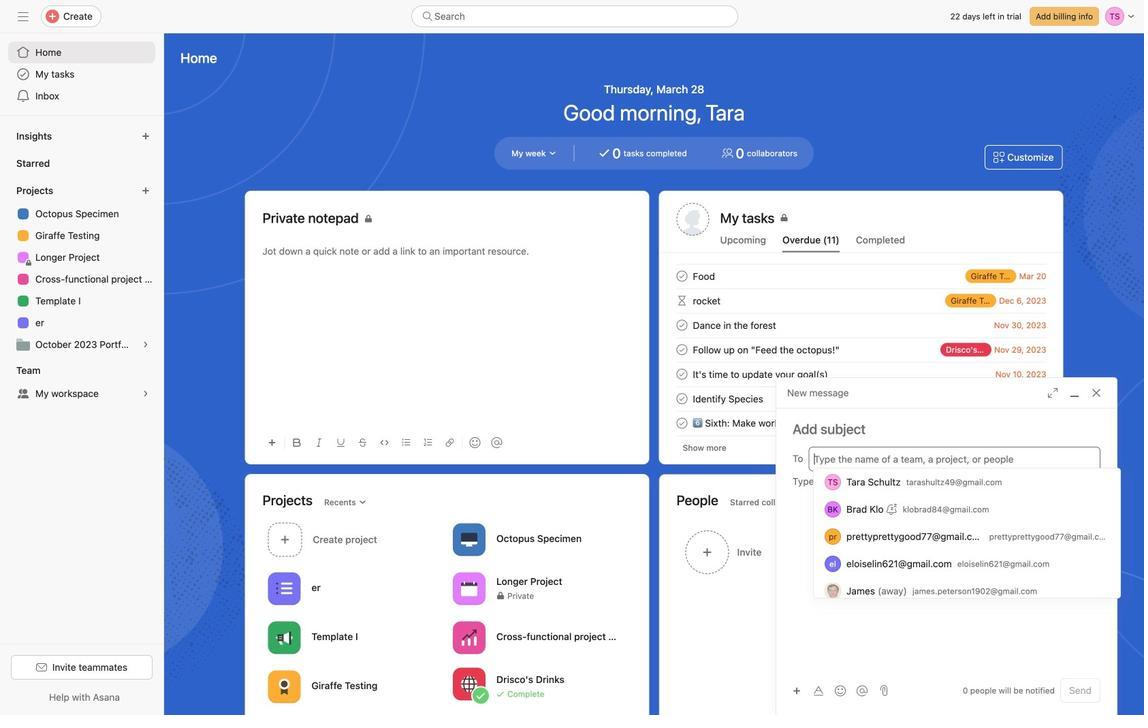 Task type: locate. For each thing, give the bounding box(es) containing it.
list item
[[660, 264, 1063, 288], [660, 288, 1063, 313], [660, 313, 1063, 338], [660, 338, 1063, 362], [660, 362, 1063, 387], [660, 387, 1063, 411], [263, 519, 448, 561]]

1 vertical spatial at mention image
[[857, 686, 868, 696]]

at mention image right emoji icon
[[857, 686, 868, 696]]

at mention image right link icon
[[491, 437, 502, 448]]

5 mark complete image from the top
[[674, 391, 690, 407]]

2 mark complete image from the top
[[674, 317, 690, 333]]

Add subject text field
[[777, 420, 1117, 439]]

0 vertical spatial mark complete checkbox
[[674, 317, 690, 333]]

numbered list image
[[424, 439, 432, 447]]

0 vertical spatial at mention image
[[491, 437, 502, 448]]

6 mark complete image from the top
[[674, 415, 690, 432]]

Mark complete checkbox
[[674, 268, 690, 284], [674, 366, 690, 382], [674, 391, 690, 407]]

expand popout to full screen image
[[1048, 388, 1059, 398]]

2 vertical spatial mark complete checkbox
[[674, 391, 690, 407]]

link image
[[446, 439, 454, 447]]

2 vertical spatial mark complete checkbox
[[674, 415, 690, 432]]

globe image
[[461, 676, 477, 692]]

0 horizontal spatial insert an object image
[[268, 439, 276, 447]]

0 vertical spatial insert an object image
[[268, 439, 276, 447]]

0 horizontal spatial at mention image
[[491, 437, 502, 448]]

1 mark complete checkbox from the top
[[674, 268, 690, 284]]

italics image
[[315, 439, 323, 447]]

insert an object image for the left toolbar
[[268, 439, 276, 447]]

bold image
[[293, 439, 301, 447]]

dependencies image
[[674, 293, 690, 309]]

Type the name of a team, a project, or people text field
[[814, 451, 1093, 467]]

new insights image
[[142, 132, 150, 140]]

insert an object image left formatting image
[[793, 687, 801, 695]]

formatting image
[[813, 686, 824, 696]]

1 mark complete image from the top
[[674, 268, 690, 284]]

code image
[[380, 439, 389, 447]]

hide sidebar image
[[18, 11, 29, 22]]

insert an object image left bold icon
[[268, 439, 276, 447]]

insert an object image for bottom toolbar
[[793, 687, 801, 695]]

list box
[[411, 5, 738, 27]]

at mention image
[[491, 437, 502, 448], [857, 686, 868, 696]]

1 vertical spatial mark complete checkbox
[[674, 366, 690, 382]]

computer image
[[461, 532, 477, 548]]

4 mark complete image from the top
[[674, 366, 690, 382]]

dialog
[[777, 378, 1117, 715]]

1 vertical spatial insert an object image
[[793, 687, 801, 695]]

1 horizontal spatial insert an object image
[[793, 687, 801, 695]]

close image
[[1091, 388, 1102, 398]]

0 vertical spatial mark complete checkbox
[[674, 268, 690, 284]]

1 vertical spatial mark complete checkbox
[[674, 342, 690, 358]]

Mark complete checkbox
[[674, 317, 690, 333], [674, 342, 690, 358], [674, 415, 690, 432]]

3 mark complete image from the top
[[674, 342, 690, 358]]

toolbar
[[263, 427, 632, 458], [787, 681, 875, 701]]

1 horizontal spatial toolbar
[[787, 681, 875, 701]]

0 vertical spatial toolbar
[[263, 427, 632, 458]]

insert an object image
[[268, 439, 276, 447], [793, 687, 801, 695]]

mark complete image
[[674, 268, 690, 284], [674, 317, 690, 333], [674, 342, 690, 358], [674, 366, 690, 382], [674, 391, 690, 407], [674, 415, 690, 432]]

3 mark complete checkbox from the top
[[674, 415, 690, 432]]



Task type: vqa. For each thing, say whether or not it's contained in the screenshot.
the prominent image
no



Task type: describe. For each thing, give the bounding box(es) containing it.
strikethrough image
[[359, 439, 367, 447]]

1 mark complete checkbox from the top
[[674, 317, 690, 333]]

calendar image
[[461, 581, 477, 597]]

3 mark complete checkbox from the top
[[674, 391, 690, 407]]

ribbon image
[[276, 679, 293, 695]]

list image
[[276, 581, 293, 597]]

global element
[[0, 33, 163, 115]]

1 vertical spatial toolbar
[[787, 681, 875, 701]]

teams element
[[0, 358, 163, 407]]

see details, october 2023 portfolio image
[[142, 341, 150, 349]]

underline image
[[337, 439, 345, 447]]

bulleted list image
[[402, 439, 410, 447]]

see details, my workspace image
[[142, 390, 150, 398]]

2 mark complete checkbox from the top
[[674, 342, 690, 358]]

0 horizontal spatial toolbar
[[263, 427, 632, 458]]

2 mark complete checkbox from the top
[[674, 366, 690, 382]]

emoji image
[[835, 686, 846, 696]]

1 horizontal spatial at mention image
[[857, 686, 868, 696]]

minimize image
[[1069, 388, 1080, 398]]

megaphone image
[[276, 630, 293, 646]]

graph image
[[461, 630, 477, 646]]

new project or portfolio image
[[142, 187, 150, 195]]

add profile photo image
[[677, 203, 709, 236]]

projects element
[[0, 178, 163, 358]]



